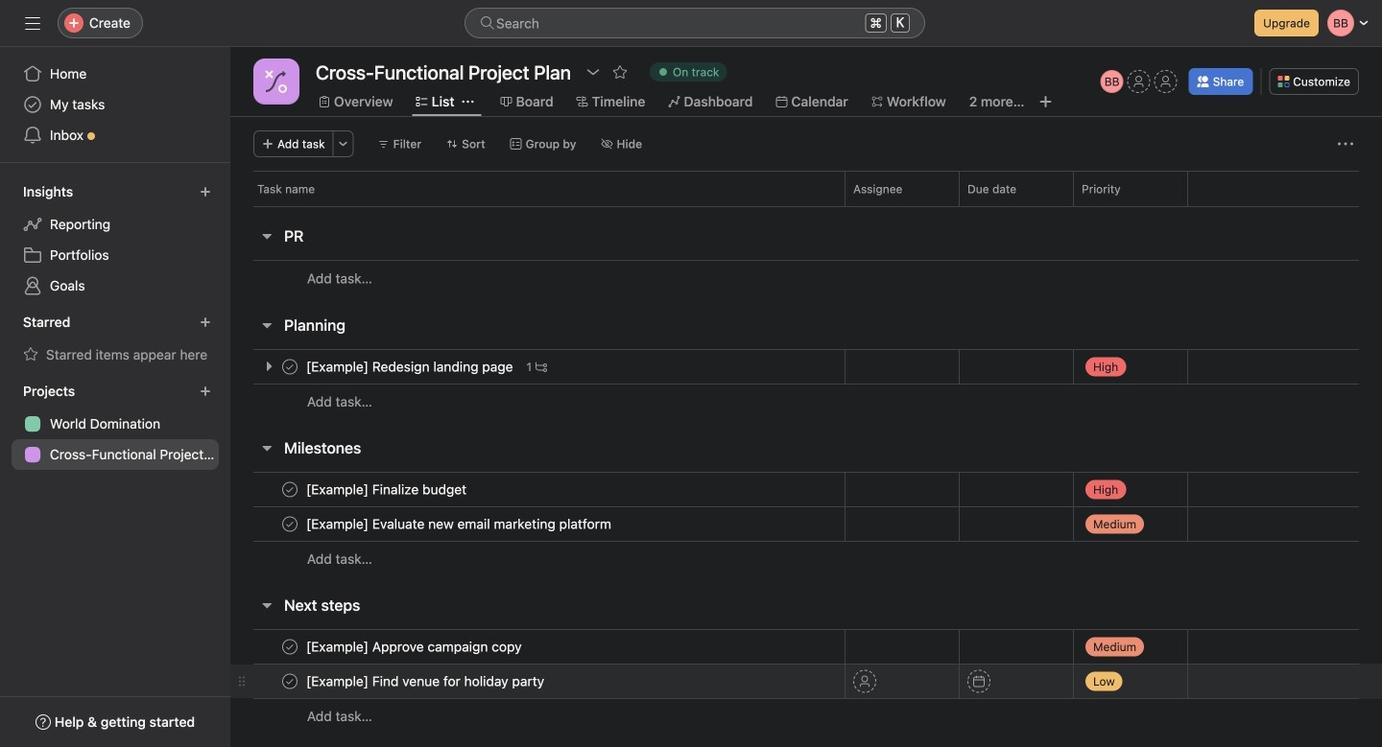 Task type: describe. For each thing, give the bounding box(es) containing it.
[example] evaluate new email marketing platform cell
[[230, 507, 845, 542]]

2 collapse task list for this group image from the top
[[259, 598, 275, 613]]

mark complete image for [example] find venue for holiday party "cell"
[[278, 671, 301, 694]]

[example] redesign landing page cell
[[230, 349, 845, 385]]

[example] approve campaign copy cell
[[230, 630, 845, 665]]

task name text field inside [example] finalize budget cell
[[302, 481, 473, 500]]

[example] finalize budget cell
[[230, 472, 845, 508]]

line_and_symbols image
[[265, 70, 288, 93]]

1 subtask image
[[536, 361, 547, 373]]

collapse task list for this group image for header planning tree grid
[[259, 318, 275, 333]]

new insights image
[[200, 186, 211, 198]]

collapse task list for this group image for header milestones tree grid
[[259, 441, 275, 456]]

1 horizontal spatial more actions image
[[1338, 136, 1354, 152]]

show options image
[[586, 64, 601, 80]]

Search tasks, projects, and more text field
[[465, 8, 926, 38]]

task name text field inside [example] redesign landing page cell
[[302, 358, 519, 377]]

new project or portfolio image
[[200, 386, 211, 397]]

0 horizontal spatial more actions image
[[338, 138, 349, 150]]

mark complete image for 1st collapse task list for this group icon from the bottom of the page
[[278, 636, 301, 659]]

[example] find venue for holiday party cell
[[230, 664, 845, 700]]

header milestones tree grid
[[230, 472, 1383, 577]]

add to starred image
[[613, 64, 628, 80]]



Task type: vqa. For each thing, say whether or not it's contained in the screenshot.
Mark complete image within [EXAMPLE] APPROVE CAMPAIGN COPY cell
yes



Task type: locate. For each thing, give the bounding box(es) containing it.
mark complete image inside [example] evaluate new email marketing platform cell
[[278, 513, 301, 536]]

3 mark complete checkbox from the top
[[278, 513, 301, 536]]

add items to starred image
[[200, 317, 211, 328]]

1 mark complete image from the top
[[278, 479, 301, 502]]

mark complete image inside [example] approve campaign copy cell
[[278, 636, 301, 659]]

mark complete checkbox inside [example] finalize budget cell
[[278, 479, 301, 502]]

manage project members image
[[1101, 70, 1124, 93]]

mark complete checkbox for [example] approve campaign copy cell
[[278, 636, 301, 659]]

row
[[230, 171, 1383, 206], [253, 205, 1359, 207], [230, 260, 1383, 297], [230, 349, 1383, 385], [230, 384, 1383, 420], [230, 472, 1383, 508], [230, 507, 1383, 542], [230, 541, 1383, 577], [230, 630, 1383, 665], [230, 664, 1383, 700], [230, 699, 1383, 734]]

0 vertical spatial mark complete image
[[278, 356, 301, 379]]

1 vertical spatial mark complete image
[[278, 636, 301, 659]]

1 vertical spatial collapse task list for this group image
[[259, 598, 275, 613]]

1 mark complete image from the top
[[278, 356, 301, 379]]

hide sidebar image
[[25, 15, 40, 31]]

mark complete checkbox inside [example] evaluate new email marketing platform cell
[[278, 513, 301, 536]]

header next steps tree grid
[[230, 630, 1383, 734]]

task name text field for mark complete image inside [example] evaluate new email marketing platform cell
[[302, 515, 617, 534]]

mark complete checkbox inside [example] redesign landing page cell
[[278, 356, 301, 379]]

collapse task list for this group image
[[259, 228, 275, 244], [259, 598, 275, 613]]

1 mark complete checkbox from the top
[[278, 356, 301, 379]]

2 vertical spatial task name text field
[[302, 673, 550, 692]]

starred element
[[0, 305, 230, 374]]

collapse task list for this group image
[[259, 318, 275, 333], [259, 441, 275, 456]]

mark complete image inside [example] finalize budget cell
[[278, 479, 301, 502]]

3 mark complete image from the top
[[278, 671, 301, 694]]

1 collapse task list for this group image from the top
[[259, 318, 275, 333]]

2 collapse task list for this group image from the top
[[259, 441, 275, 456]]

add tab image
[[1038, 94, 1054, 109]]

global element
[[0, 47, 230, 162]]

mark complete checkbox for [example] finalize budget cell
[[278, 479, 301, 502]]

projects element
[[0, 374, 230, 474]]

mark complete image
[[278, 479, 301, 502], [278, 636, 301, 659]]

mark complete image for collapse task list for this group image related to header milestones tree grid
[[278, 479, 301, 502]]

2 vertical spatial mark complete image
[[278, 671, 301, 694]]

Task name text field
[[302, 515, 617, 534], [302, 638, 528, 657], [302, 673, 550, 692]]

1 collapse task list for this group image from the top
[[259, 228, 275, 244]]

2 task name text field from the top
[[302, 638, 528, 657]]

1 task name text field from the top
[[302, 358, 519, 377]]

2 mark complete image from the top
[[278, 513, 301, 536]]

1 task name text field from the top
[[302, 515, 617, 534]]

3 task name text field from the top
[[302, 673, 550, 692]]

mark complete checkbox inside [example] find venue for holiday party "cell"
[[278, 671, 301, 694]]

2 task name text field from the top
[[302, 481, 473, 500]]

expand subtask list for the task [example] redesign landing page image
[[261, 359, 277, 374]]

mark complete image
[[278, 356, 301, 379], [278, 513, 301, 536], [278, 671, 301, 694]]

Task name text field
[[302, 358, 519, 377], [302, 481, 473, 500]]

1 vertical spatial task name text field
[[302, 638, 528, 657]]

0 vertical spatial collapse task list for this group image
[[259, 228, 275, 244]]

mark complete checkbox for [example] evaluate new email marketing platform cell
[[278, 513, 301, 536]]

0 vertical spatial task name text field
[[302, 515, 617, 534]]

0 vertical spatial task name text field
[[302, 358, 519, 377]]

task name text field for mark complete image in [example] find venue for holiday party "cell"
[[302, 673, 550, 692]]

2 mark complete image from the top
[[278, 636, 301, 659]]

task name text field inside [example] evaluate new email marketing platform cell
[[302, 515, 617, 534]]

mark complete checkbox for [example] find venue for holiday party "cell"
[[278, 671, 301, 694]]

mark complete image for [example] evaluate new email marketing platform cell
[[278, 513, 301, 536]]

1 vertical spatial mark complete image
[[278, 513, 301, 536]]

1 vertical spatial task name text field
[[302, 481, 473, 500]]

header planning tree grid
[[230, 349, 1383, 420]]

insights element
[[0, 175, 230, 305]]

0 vertical spatial mark complete image
[[278, 479, 301, 502]]

task name text field inside [example] approve campaign copy cell
[[302, 638, 528, 657]]

None text field
[[311, 55, 576, 89]]

collapse task list for this group image up expand subtask list for the task [example] redesign landing page image
[[259, 318, 275, 333]]

Mark complete checkbox
[[278, 356, 301, 379], [278, 479, 301, 502], [278, 513, 301, 536], [278, 636, 301, 659], [278, 671, 301, 694]]

0 vertical spatial collapse task list for this group image
[[259, 318, 275, 333]]

4 mark complete checkbox from the top
[[278, 636, 301, 659]]

tab actions image
[[462, 96, 474, 108]]

5 mark complete checkbox from the top
[[278, 671, 301, 694]]

1 vertical spatial collapse task list for this group image
[[259, 441, 275, 456]]

2 mark complete checkbox from the top
[[278, 479, 301, 502]]

mark complete checkbox inside [example] approve campaign copy cell
[[278, 636, 301, 659]]

collapse task list for this group image down expand subtask list for the task [example] redesign landing page image
[[259, 441, 275, 456]]

mark complete image inside [example] find venue for holiday party "cell"
[[278, 671, 301, 694]]

more actions image
[[1338, 136, 1354, 152], [338, 138, 349, 150]]

None field
[[465, 8, 926, 38]]

task name text field inside [example] find venue for holiday party "cell"
[[302, 673, 550, 692]]



